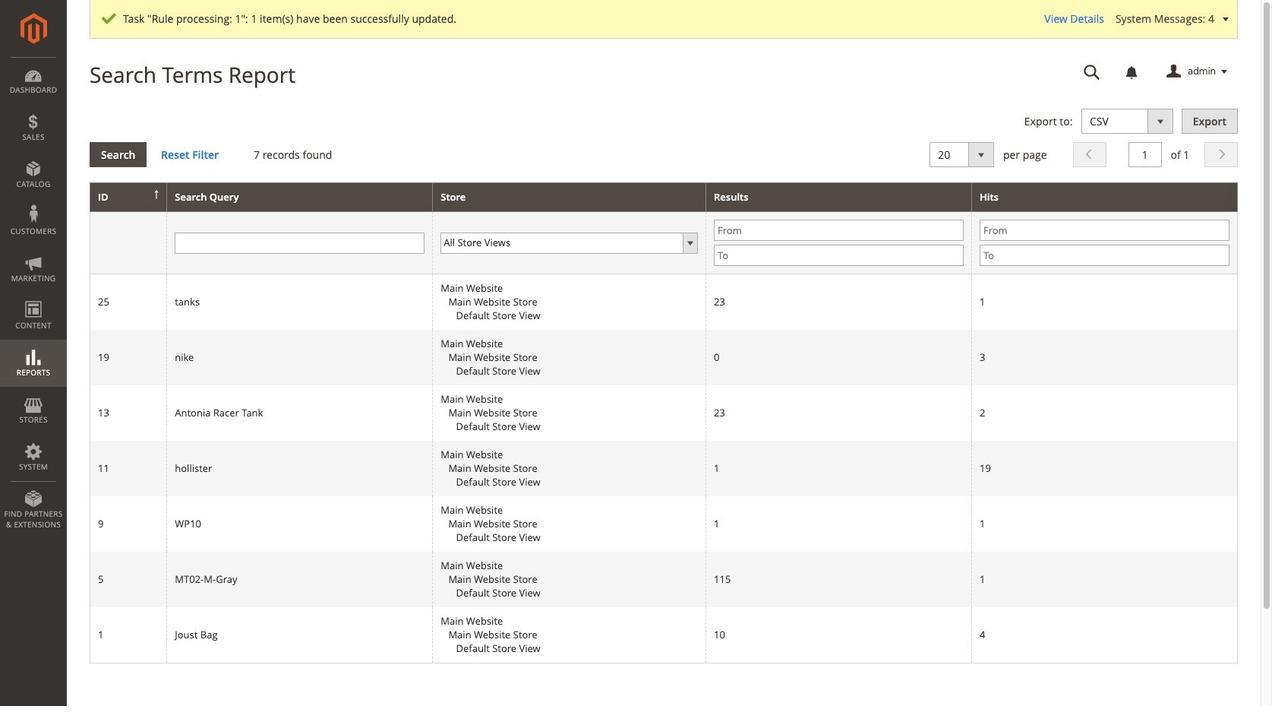 Task type: vqa. For each thing, say whether or not it's contained in the screenshot.
menu bar
yes



Task type: locate. For each thing, give the bounding box(es) containing it.
0 horizontal spatial to text field
[[714, 245, 964, 266]]

1 from text field from the left
[[714, 220, 964, 241]]

To text field
[[714, 245, 964, 266], [980, 245, 1230, 266]]

1 horizontal spatial to text field
[[980, 245, 1230, 266]]

1 horizontal spatial from text field
[[980, 220, 1230, 241]]

2 from text field from the left
[[980, 220, 1230, 241]]

From text field
[[714, 220, 964, 241], [980, 220, 1230, 241]]

None text field
[[1074, 59, 1112, 85], [1129, 142, 1163, 167], [175, 232, 425, 254], [1074, 59, 1112, 85], [1129, 142, 1163, 167], [175, 232, 425, 254]]

from text field for 2nd to text box from left
[[980, 220, 1230, 241]]

from text field for first to text box
[[714, 220, 964, 241]]

magento admin panel image
[[20, 13, 47, 44]]

0 horizontal spatial from text field
[[714, 220, 964, 241]]

menu bar
[[0, 57, 67, 537]]



Task type: describe. For each thing, give the bounding box(es) containing it.
2 to text field from the left
[[980, 245, 1230, 266]]

1 to text field from the left
[[714, 245, 964, 266]]



